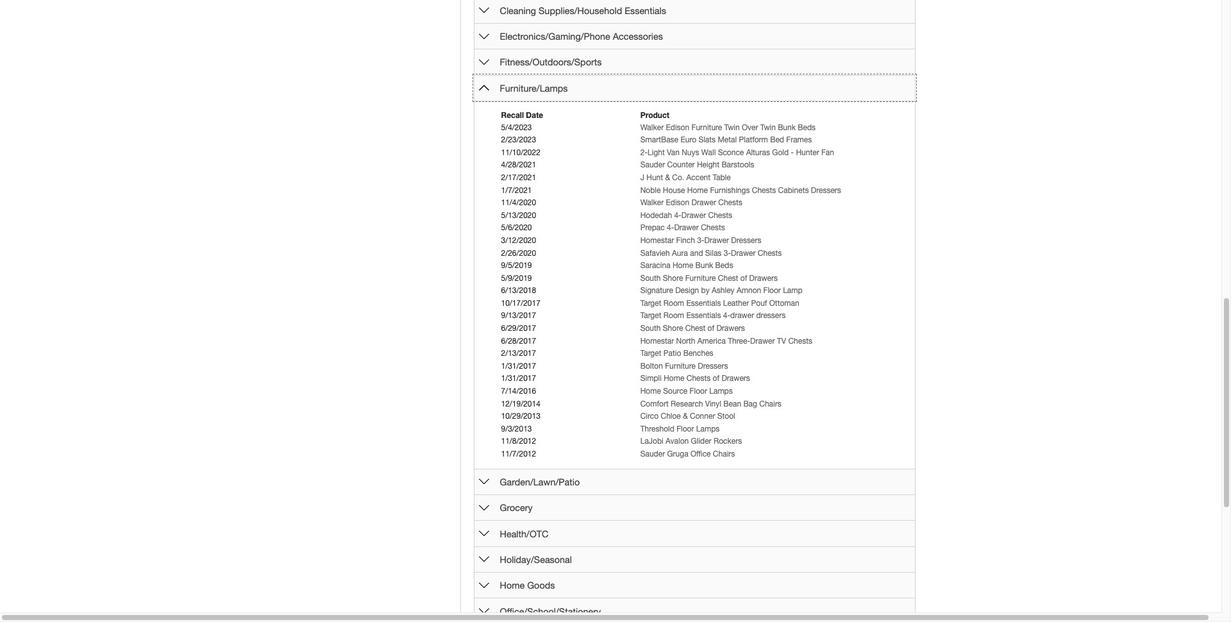 Task type: vqa. For each thing, say whether or not it's contained in the screenshot.


Task type: describe. For each thing, give the bounding box(es) containing it.
essentials for target room essentials 4-drawer dressers
[[687, 311, 721, 320]]

three-
[[728, 337, 751, 346]]

signature design by ashley amnon floor lamp link
[[641, 286, 803, 295]]

lamp
[[784, 286, 803, 295]]

wall
[[702, 148, 716, 157]]

leather
[[724, 299, 749, 308]]

homestar finch 3-drawer dressers
[[641, 236, 762, 245]]

row containing 7/14/2016
[[500, 386, 898, 398]]

row containing 1/7/2021
[[500, 184, 898, 197]]

target for target patio benches
[[641, 349, 662, 358]]

circo
[[641, 412, 659, 421]]

drawer up hodedah 4-drawer chests
[[692, 198, 717, 207]]

drawer down walker edison drawer chests link
[[682, 211, 706, 220]]

homestar north america three-drawer tv chests
[[641, 337, 813, 346]]

row containing 5/9/2019
[[500, 272, 898, 285]]

target room essentials 4-drawer dressers
[[641, 311, 786, 320]]

2-
[[641, 148, 648, 157]]

10/29/2013
[[501, 412, 541, 421]]

row containing 2/13/2017
[[500, 348, 898, 360]]

bolton furniture dressers link
[[641, 362, 728, 371]]

home goods
[[500, 580, 555, 591]]

12/19/2014
[[501, 399, 541, 408]]

fitness/outdoors/sports link
[[500, 57, 602, 68]]

room for target room essentials 4-drawer dressers
[[664, 311, 685, 320]]

gold
[[773, 148, 789, 157]]

0 vertical spatial of
[[741, 274, 748, 283]]

2-light van nuys wall sconce alturas gold - hunter fan link
[[641, 148, 835, 157]]

avalon
[[666, 437, 689, 446]]

garden/lawn/patio link
[[500, 477, 580, 487]]

drawer up silas
[[705, 236, 729, 245]]

row containing 11/10/2022
[[500, 147, 898, 159]]

1/7/2021
[[501, 186, 532, 195]]

row containing 11/4/2020
[[500, 197, 898, 210]]

2 vertical spatial 4-
[[724, 311, 731, 320]]

20 row from the top
[[500, 360, 898, 373]]

chloe
[[661, 412, 681, 421]]

prepac 4-drawer chests link
[[641, 223, 725, 232]]

drawer right silas
[[731, 249, 756, 258]]

0 vertical spatial 3-
[[698, 236, 705, 245]]

11/8/2012
[[501, 437, 537, 446]]

date
[[526, 110, 544, 120]]

1 vertical spatial chairs
[[713, 450, 735, 459]]

home down aura on the right top of the page
[[673, 261, 694, 270]]

sauder for sauder counter height barstools
[[641, 161, 665, 170]]

height
[[697, 161, 720, 170]]

supplies/household
[[539, 5, 622, 16]]

2/26/2020
[[501, 249, 537, 258]]

research
[[671, 399, 704, 408]]

row containing 2/17/2021
[[500, 172, 898, 184]]

edison for drawer
[[666, 198, 690, 207]]

1/31/2017 for simpli
[[501, 374, 537, 383]]

homestar for homestar north america three-drawer tv chests
[[641, 337, 674, 346]]

2 vertical spatial floor
[[677, 425, 695, 434]]

threshold
[[641, 425, 675, 434]]

row containing 4/28/2021
[[500, 159, 898, 172]]

ottoman
[[770, 299, 800, 308]]

21 row from the top
[[500, 373, 898, 386]]

accessories
[[613, 31, 663, 42]]

of for chests
[[713, 374, 720, 383]]

tv
[[777, 337, 787, 346]]

row containing 11/7/2012
[[500, 448, 898, 461]]

4/28/2021
[[501, 161, 537, 170]]

target room essentials leather pouf ottoman
[[641, 299, 800, 308]]

health/otc
[[500, 528, 549, 539]]

lajobi avalon glider rockers
[[641, 437, 742, 446]]

saracina
[[641, 261, 671, 270]]

4- for prepac
[[667, 223, 675, 232]]

home left goods
[[500, 580, 525, 591]]

south shore furniture chest of drawers
[[641, 274, 778, 283]]

drawer down hodedah 4-drawer chests
[[675, 223, 699, 232]]

sauder gruga office chairs link
[[641, 450, 735, 459]]

circle arrow e image for health/otc
[[479, 529, 489, 539]]

van
[[667, 148, 680, 157]]

furnishings
[[710, 186, 750, 195]]

row containing 5/4/2023
[[500, 122, 898, 134]]

2-light van nuys wall sconce alturas gold - hunter fan
[[641, 148, 835, 157]]

0 vertical spatial chairs
[[760, 399, 782, 408]]

homestar finch 3-drawer dressers link
[[641, 236, 762, 245]]

1 horizontal spatial 3-
[[724, 249, 731, 258]]

goods
[[528, 580, 555, 591]]

0 vertical spatial drawers
[[750, 274, 778, 283]]

hodedah
[[641, 211, 672, 220]]

5/9/2019
[[501, 274, 532, 283]]

10/17/2017
[[501, 299, 541, 308]]

simpli
[[641, 374, 662, 383]]

noble
[[641, 186, 661, 195]]

bolton
[[641, 362, 663, 371]]

health/otc link
[[500, 528, 549, 539]]

row containing 6/29/2017
[[500, 323, 898, 335]]

0 horizontal spatial dressers
[[698, 362, 728, 371]]

target for target room essentials 4-drawer dressers
[[641, 311, 662, 320]]

target for target room essentials leather pouf ottoman
[[641, 299, 662, 308]]

circle arrow e image for garden/lawn/patio
[[479, 477, 489, 487]]

drawers for simpli home chests of drawers
[[722, 374, 751, 383]]

stool
[[718, 412, 736, 421]]

dressers
[[757, 311, 786, 320]]

pouf
[[752, 299, 768, 308]]

target room essentials leather pouf ottoman link
[[641, 299, 800, 308]]

finch
[[677, 236, 695, 245]]

circo chloe & conner stool link
[[641, 412, 736, 421]]

frames
[[787, 135, 812, 144]]

row containing 3/12/2020
[[500, 235, 898, 247]]

home down simpli
[[641, 387, 661, 396]]

11/7/2012
[[501, 450, 537, 459]]

circle arrow e image for grocery
[[479, 503, 489, 513]]

3/12/2020
[[501, 236, 537, 245]]

saracina home bunk beds
[[641, 261, 734, 270]]

nuys
[[682, 148, 700, 157]]

comfort
[[641, 399, 669, 408]]

cabinets
[[779, 186, 809, 195]]

home down accent
[[688, 186, 708, 195]]

saracina home bunk beds link
[[641, 261, 734, 270]]

aura
[[672, 249, 688, 258]]

6/13/2018
[[501, 286, 537, 295]]

1 horizontal spatial dressers
[[732, 236, 762, 245]]

house
[[663, 186, 686, 195]]

cleaning
[[500, 5, 536, 16]]

j hunt & co. accent table
[[641, 173, 731, 182]]

4- for hodedah
[[675, 211, 682, 220]]

row containing 10/29/2013
[[500, 411, 898, 423]]

circle arrow e image for office/school/stationery
[[479, 606, 489, 617]]

table
[[713, 173, 731, 182]]

of for chest
[[708, 324, 715, 333]]

hunter
[[796, 148, 820, 157]]

circle arrow e image for electronics/gaming/phone accessories
[[479, 31, 489, 41]]

alturas
[[747, 148, 771, 157]]



Task type: locate. For each thing, give the bounding box(es) containing it.
0 horizontal spatial twin
[[725, 123, 740, 132]]

row up conner
[[500, 398, 898, 411]]

simpli home chests of drawers link
[[641, 374, 751, 383]]

3 circle arrow e image from the top
[[479, 477, 489, 487]]

sauder counter height barstools link
[[641, 161, 755, 170]]

row containing 2/23/2023
[[500, 134, 898, 147]]

0 vertical spatial edison
[[666, 123, 690, 132]]

walker edison furniture twin over twin bunk beds
[[641, 123, 816, 132]]

essentials for cleaning supplies/household essentials
[[625, 5, 667, 16]]

1 vertical spatial furniture
[[686, 274, 716, 283]]

row containing 6/13/2018
[[500, 285, 898, 298]]

7 circle arrow e image from the top
[[479, 581, 489, 591]]

1 vertical spatial floor
[[690, 387, 708, 396]]

circle arrow e image for holiday/seasonal
[[479, 555, 489, 565]]

row up benches on the bottom right of page
[[500, 335, 898, 348]]

1 horizontal spatial &
[[683, 412, 688, 421]]

2 shore from the top
[[663, 324, 684, 333]]

grocery
[[500, 502, 533, 513]]

1 vertical spatial sauder
[[641, 450, 665, 459]]

of up america
[[708, 324, 715, 333]]

0 horizontal spatial 3-
[[698, 236, 705, 245]]

essentials up the accessories at the top of the page
[[625, 5, 667, 16]]

2 sauder from the top
[[641, 450, 665, 459]]

of up vinyl
[[713, 374, 720, 383]]

1 vertical spatial room
[[664, 311, 685, 320]]

1 horizontal spatial bunk
[[778, 123, 796, 132]]

target
[[641, 299, 662, 308], [641, 311, 662, 320], [641, 349, 662, 358]]

bunk up bed
[[778, 123, 796, 132]]

3 target from the top
[[641, 349, 662, 358]]

threshold floor lamps
[[641, 425, 720, 434]]

room for target room essentials leather pouf ottoman
[[664, 299, 685, 308]]

9 row from the top
[[500, 222, 898, 235]]

row containing 9/5/2019
[[500, 260, 898, 272]]

sconce
[[718, 148, 744, 157]]

1 vertical spatial essentials
[[687, 299, 721, 308]]

0 vertical spatial homestar
[[641, 236, 674, 245]]

0 horizontal spatial chest
[[686, 324, 706, 333]]

7/14/2016
[[501, 387, 537, 396]]

dressers down benches on the bottom right of page
[[698, 362, 728, 371]]

electronics/gaming/phone
[[500, 31, 611, 42]]

1/31/2017 up 7/14/2016
[[501, 374, 537, 383]]

1 edison from the top
[[666, 123, 690, 132]]

floor down circo chloe & conner stool link
[[677, 425, 695, 434]]

circle arrow e image left garden/lawn/patio link
[[479, 477, 489, 487]]

room down design
[[664, 299, 685, 308]]

threshold floor lamps link
[[641, 425, 720, 434]]

essentials for target room essentials leather pouf ottoman
[[687, 299, 721, 308]]

lajobi
[[641, 437, 664, 446]]

homestar up patio
[[641, 337, 674, 346]]

circle arrow e image left "holiday/seasonal" link
[[479, 555, 489, 565]]

safavieh
[[641, 249, 670, 258]]

2 circle arrow e image from the top
[[479, 57, 489, 67]]

4-
[[675, 211, 682, 220], [667, 223, 675, 232], [724, 311, 731, 320]]

14 row from the top
[[500, 285, 898, 298]]

1 homestar from the top
[[641, 236, 674, 245]]

1 vertical spatial lamps
[[697, 425, 720, 434]]

10 row from the top
[[500, 235, 898, 247]]

2 room from the top
[[664, 311, 685, 320]]

homestar for homestar finch 3-drawer dressers
[[641, 236, 674, 245]]

smartbase euro slats metal platform bed frames
[[641, 135, 812, 144]]

row up nuys
[[500, 134, 898, 147]]

bed
[[771, 135, 785, 144]]

row down by
[[500, 298, 898, 310]]

27 row from the top
[[500, 448, 898, 461]]

essentials down by
[[687, 299, 721, 308]]

4 circle arrow e image from the top
[[479, 503, 489, 513]]

drawers up homestar north america three-drawer tv chests link
[[717, 324, 745, 333]]

circle arrow e image left cleaning
[[479, 5, 489, 15]]

recall date
[[501, 110, 544, 120]]

0 vertical spatial furniture
[[692, 123, 723, 132]]

row down sauder counter height barstools
[[500, 172, 898, 184]]

accent
[[687, 173, 711, 182]]

row up the homestar finch 3-drawer dressers link
[[500, 222, 898, 235]]

5 row from the top
[[500, 172, 898, 184]]

1 1/31/2017 from the top
[[501, 362, 537, 371]]

1 vertical spatial homestar
[[641, 337, 674, 346]]

0 vertical spatial south
[[641, 274, 661, 283]]

1 south from the top
[[641, 274, 661, 283]]

8 row from the top
[[500, 210, 898, 222]]

12 row from the top
[[500, 260, 898, 272]]

row containing 12/19/2014
[[500, 398, 898, 411]]

drawers up bean
[[722, 374, 751, 383]]

row up south shore chest of drawers
[[500, 310, 898, 323]]

1 room from the top
[[664, 299, 685, 308]]

over
[[742, 123, 759, 132]]

row up simpli home chests of drawers "link"
[[500, 360, 898, 373]]

row containing 5/6/2020
[[500, 222, 898, 235]]

row up america
[[500, 323, 898, 335]]

walker edison furniture twin over twin bunk beds link
[[641, 123, 816, 132]]

north
[[677, 337, 696, 346]]

1 horizontal spatial beds
[[798, 123, 816, 132]]

3-
[[698, 236, 705, 245], [724, 249, 731, 258]]

sauder up the hunt
[[641, 161, 665, 170]]

furniture up by
[[686, 274, 716, 283]]

furniture for chest
[[686, 274, 716, 283]]

circle arrow s image
[[479, 83, 489, 93]]

25 row from the top
[[500, 423, 898, 436]]

beds
[[798, 123, 816, 132], [716, 261, 734, 270]]

fan
[[822, 148, 835, 157]]

chest up ashley
[[718, 274, 739, 283]]

1 sauder from the top
[[641, 161, 665, 170]]

1 circle arrow e image from the top
[[479, 5, 489, 15]]

row up office
[[500, 436, 898, 448]]

16 row from the top
[[500, 310, 898, 323]]

1 vertical spatial shore
[[663, 324, 684, 333]]

row down the homestar finch 3-drawer dressers link
[[500, 247, 898, 260]]

0 vertical spatial walker
[[641, 123, 664, 132]]

slats
[[699, 135, 716, 144]]

2 horizontal spatial dressers
[[811, 186, 842, 195]]

chest up north
[[686, 324, 706, 333]]

row up home source floor lamps on the bottom right of page
[[500, 373, 898, 386]]

row down accent
[[500, 184, 898, 197]]

barstools
[[722, 161, 755, 170]]

row up by
[[500, 272, 898, 285]]

row down south shore furniture chest of drawers
[[500, 285, 898, 298]]

row containing 9/13/2017
[[500, 310, 898, 323]]

circle arrow e image up circle arrow s image
[[479, 57, 489, 67]]

row down america
[[500, 348, 898, 360]]

26 row from the top
[[500, 436, 898, 448]]

america
[[698, 337, 726, 346]]

1 vertical spatial target
[[641, 311, 662, 320]]

1 vertical spatial 1/31/2017
[[501, 374, 537, 383]]

11 row from the top
[[500, 247, 898, 260]]

hunt
[[647, 173, 663, 182]]

co.
[[673, 173, 685, 182]]

target patio benches
[[641, 349, 714, 358]]

conner
[[690, 412, 716, 421]]

circle arrow e image for home goods
[[479, 581, 489, 591]]

room up south shore chest of drawers
[[664, 311, 685, 320]]

ashley
[[712, 286, 735, 295]]

0 vertical spatial target
[[641, 299, 662, 308]]

dressers up safavieh aura and silas 3-drawer chests link
[[732, 236, 762, 245]]

noble house home furnishings chests cabinets dressers link
[[641, 186, 842, 195]]

1 vertical spatial south
[[641, 324, 661, 333]]

2 vertical spatial target
[[641, 349, 662, 358]]

gruga
[[668, 450, 689, 459]]

1/31/2017 down 2/13/2017
[[501, 362, 537, 371]]

0 vertical spatial shore
[[663, 274, 684, 283]]

chairs
[[760, 399, 782, 408], [713, 450, 735, 459]]

drawers for south shore chest of drawers
[[717, 324, 745, 333]]

edison up "euro"
[[666, 123, 690, 132]]

0 horizontal spatial chairs
[[713, 450, 735, 459]]

0 vertical spatial 1/31/2017
[[501, 362, 537, 371]]

3- right silas
[[724, 249, 731, 258]]

0 vertical spatial sauder
[[641, 161, 665, 170]]

home up source
[[664, 374, 685, 383]]

13 row from the top
[[500, 272, 898, 285]]

sauder for sauder gruga office chairs
[[641, 450, 665, 459]]

1 horizontal spatial chairs
[[760, 399, 782, 408]]

row containing 9/3/2013
[[500, 423, 898, 436]]

of up amnon
[[741, 274, 748, 283]]

home goods link
[[500, 580, 555, 591]]

bunk
[[778, 123, 796, 132], [696, 261, 714, 270]]

1 vertical spatial chest
[[686, 324, 706, 333]]

prepac 4-drawer chests
[[641, 223, 725, 232]]

furniture
[[692, 123, 723, 132], [686, 274, 716, 283], [665, 362, 696, 371]]

2 twin from the left
[[761, 123, 776, 132]]

5 circle arrow e image from the top
[[479, 529, 489, 539]]

2 vertical spatial drawers
[[722, 374, 751, 383]]

bunk up the "south shore furniture chest of drawers" link
[[696, 261, 714, 270]]

0 vertical spatial circle arrow e image
[[479, 31, 489, 41]]

office
[[691, 450, 711, 459]]

shore for chest
[[663, 324, 684, 333]]

1 vertical spatial edison
[[666, 198, 690, 207]]

1 circle arrow e image from the top
[[479, 31, 489, 41]]

edison down the house
[[666, 198, 690, 207]]

beds down silas
[[716, 261, 734, 270]]

2 vertical spatial dressers
[[698, 362, 728, 371]]

south down 'saracina'
[[641, 274, 661, 283]]

1 vertical spatial of
[[708, 324, 715, 333]]

room
[[664, 299, 685, 308], [664, 311, 685, 320]]

4- down target room essentials leather pouf ottoman
[[724, 311, 731, 320]]

row containing 6/28/2017
[[500, 335, 898, 348]]

shore up north
[[663, 324, 684, 333]]

1/31/2017 for bolton
[[501, 362, 537, 371]]

22 row from the top
[[500, 386, 898, 398]]

1 horizontal spatial chest
[[718, 274, 739, 283]]

1 vertical spatial 4-
[[667, 223, 675, 232]]

2 circle arrow e image from the top
[[479, 606, 489, 617]]

drawers up amnon
[[750, 274, 778, 283]]

2 edison from the top
[[666, 198, 690, 207]]

& for co.
[[666, 173, 670, 182]]

1 row from the top
[[500, 122, 898, 134]]

circle arrow e image left health/otc link
[[479, 529, 489, 539]]

0 vertical spatial dressers
[[811, 186, 842, 195]]

south shore furniture chest of drawers link
[[641, 274, 778, 283]]

2 vertical spatial essentials
[[687, 311, 721, 320]]

smartbase
[[641, 135, 679, 144]]

furniture up slats
[[692, 123, 723, 132]]

smartbase euro slats metal platform bed frames link
[[641, 135, 812, 144]]

circle arrow e image for cleaning supplies/household essentials
[[479, 5, 489, 15]]

recall
[[501, 110, 524, 120]]

row up hodedah 4-drawer chests link
[[500, 197, 898, 210]]

& down research
[[683, 412, 688, 421]]

walker down product
[[641, 123, 664, 132]]

15 row from the top
[[500, 298, 898, 310]]

row down simpli home chests of drawers
[[500, 386, 898, 398]]

platform
[[739, 135, 769, 144]]

1 vertical spatial beds
[[716, 261, 734, 270]]

1 vertical spatial 3-
[[724, 249, 731, 258]]

2 row from the top
[[500, 134, 898, 147]]

south shore chest of drawers
[[641, 324, 745, 333]]

5/6/2020
[[501, 223, 532, 232]]

1 vertical spatial circle arrow e image
[[479, 606, 489, 617]]

drawer
[[731, 311, 755, 320]]

floor
[[764, 286, 781, 295], [690, 387, 708, 396], [677, 425, 695, 434]]

row down walker edison drawer chests link
[[500, 210, 898, 222]]

0 vertical spatial beds
[[798, 123, 816, 132]]

electronics/gaming/phone accessories link
[[500, 31, 663, 42]]

0 vertical spatial bunk
[[778, 123, 796, 132]]

7 row from the top
[[500, 197, 898, 210]]

11/4/2020
[[501, 198, 537, 207]]

lamps up vinyl
[[710, 387, 733, 396]]

row up and
[[500, 235, 898, 247]]

19 row from the top
[[500, 348, 898, 360]]

0 horizontal spatial bunk
[[696, 261, 714, 270]]

1 target from the top
[[641, 299, 662, 308]]

0 vertical spatial 4-
[[675, 211, 682, 220]]

holiday/seasonal
[[500, 554, 572, 565]]

2 target from the top
[[641, 311, 662, 320]]

sauder gruga office chairs
[[641, 450, 735, 459]]

furniture down target patio benches link
[[665, 362, 696, 371]]

circle arrow e image left the home goods link
[[479, 581, 489, 591]]

0 horizontal spatial &
[[666, 173, 670, 182]]

shore
[[663, 274, 684, 283], [663, 324, 684, 333]]

chairs right the bag
[[760, 399, 782, 408]]

0 horizontal spatial beds
[[716, 261, 734, 270]]

9/3/2013
[[501, 425, 532, 434]]

row down research
[[500, 411, 898, 423]]

0 vertical spatial essentials
[[625, 5, 667, 16]]

row containing 5/13/2020
[[500, 210, 898, 222]]

0 vertical spatial lamps
[[710, 387, 733, 396]]

lajobi avalon glider rockers link
[[641, 437, 742, 446]]

circle arrow e image left grocery link
[[479, 503, 489, 513]]

prepac
[[641, 223, 665, 232]]

0 vertical spatial &
[[666, 173, 670, 182]]

0 vertical spatial room
[[664, 299, 685, 308]]

twin up bed
[[761, 123, 776, 132]]

bag
[[744, 399, 758, 408]]

2/23/2023
[[501, 135, 537, 144]]

by
[[702, 286, 710, 295]]

row
[[500, 122, 898, 134], [500, 134, 898, 147], [500, 147, 898, 159], [500, 159, 898, 172], [500, 172, 898, 184], [500, 184, 898, 197], [500, 197, 898, 210], [500, 210, 898, 222], [500, 222, 898, 235], [500, 235, 898, 247], [500, 247, 898, 260], [500, 260, 898, 272], [500, 272, 898, 285], [500, 285, 898, 298], [500, 298, 898, 310], [500, 310, 898, 323], [500, 323, 898, 335], [500, 335, 898, 348], [500, 348, 898, 360], [500, 360, 898, 373], [500, 373, 898, 386], [500, 386, 898, 398], [500, 398, 898, 411], [500, 411, 898, 423], [500, 423, 898, 436], [500, 436, 898, 448], [500, 448, 898, 461]]

twin
[[725, 123, 740, 132], [761, 123, 776, 132]]

floor down simpli home chests of drawers
[[690, 387, 708, 396]]

6/28/2017
[[501, 337, 537, 346]]

17 row from the top
[[500, 323, 898, 335]]

1 twin from the left
[[725, 123, 740, 132]]

homestar north america three-drawer tv chests link
[[641, 337, 813, 346]]

2 walker from the top
[[641, 198, 664, 207]]

essentials up south shore chest of drawers
[[687, 311, 721, 320]]

6 row from the top
[[500, 184, 898, 197]]

4- right prepac
[[667, 223, 675, 232]]

vinyl
[[706, 399, 722, 408]]

shore for furniture
[[663, 274, 684, 283]]

j hunt & co. accent table link
[[641, 173, 731, 182]]

6 circle arrow e image from the top
[[479, 555, 489, 565]]

chairs down the rockers
[[713, 450, 735, 459]]

row containing 11/8/2012
[[500, 436, 898, 448]]

circle arrow e image for fitness/outdoors/sports
[[479, 57, 489, 67]]

2/13/2017
[[501, 349, 537, 358]]

row up accent
[[500, 159, 898, 172]]

row containing 10/17/2017
[[500, 298, 898, 310]]

5/13/2020
[[501, 211, 537, 220]]

home
[[688, 186, 708, 195], [673, 261, 694, 270], [664, 374, 685, 383], [641, 387, 661, 396], [500, 580, 525, 591]]

2 vertical spatial furniture
[[665, 362, 696, 371]]

row up slats
[[500, 122, 898, 134]]

2 homestar from the top
[[641, 337, 674, 346]]

sauder down lajobi
[[641, 450, 665, 459]]

hodedah 4-drawer chests
[[641, 211, 733, 220]]

walker down noble
[[641, 198, 664, 207]]

2 south from the top
[[641, 324, 661, 333]]

walker for walker edison drawer chests
[[641, 198, 664, 207]]

safavieh aura and silas 3-drawer chests link
[[641, 249, 782, 258]]

1 shore from the top
[[663, 274, 684, 283]]

1 vertical spatial dressers
[[732, 236, 762, 245]]

row up sauder counter height barstools
[[500, 147, 898, 159]]

& for conner
[[683, 412, 688, 421]]

2 vertical spatial of
[[713, 374, 720, 383]]

1 walker from the top
[[641, 123, 664, 132]]

chest
[[718, 274, 739, 283], [686, 324, 706, 333]]

1 horizontal spatial twin
[[761, 123, 776, 132]]

row up glider
[[500, 423, 898, 436]]

4 row from the top
[[500, 159, 898, 172]]

rockers
[[714, 437, 742, 446]]

circle arrow e image
[[479, 5, 489, 15], [479, 57, 489, 67], [479, 477, 489, 487], [479, 503, 489, 513], [479, 529, 489, 539], [479, 555, 489, 565], [479, 581, 489, 591]]

south for south shore furniture chest of drawers
[[641, 274, 661, 283]]

walker for walker edison furniture twin over twin bunk beds
[[641, 123, 664, 132]]

bean
[[724, 399, 742, 408]]

dressers right the cabinets at the top right of the page
[[811, 186, 842, 195]]

homestar up the safavieh
[[641, 236, 674, 245]]

2 1/31/2017 from the top
[[501, 374, 537, 383]]

row containing 2/26/2020
[[500, 247, 898, 260]]

floor up the ottoman
[[764, 286, 781, 295]]

lamps down conner
[[697, 425, 720, 434]]

& left co.
[[666, 173, 670, 182]]

1 vertical spatial walker
[[641, 198, 664, 207]]

0 vertical spatial chest
[[718, 274, 739, 283]]

target patio benches link
[[641, 349, 714, 358]]

row down and
[[500, 260, 898, 272]]

comfort research vinyl bean bag chairs
[[641, 399, 782, 408]]

3- up and
[[698, 236, 705, 245]]

office/school/stationery
[[500, 606, 601, 617]]

row down glider
[[500, 448, 898, 461]]

4- up "prepac 4-drawer chests" link
[[675, 211, 682, 220]]

circle arrow e image
[[479, 31, 489, 41], [479, 606, 489, 617]]

beds up frames
[[798, 123, 816, 132]]

furniture for twin
[[692, 123, 723, 132]]

24 row from the top
[[500, 411, 898, 423]]

drawer left tv
[[751, 337, 775, 346]]

23 row from the top
[[500, 398, 898, 411]]

fitness/outdoors/sports
[[500, 57, 602, 68]]

home source floor lamps
[[641, 387, 733, 396]]

18 row from the top
[[500, 335, 898, 348]]

grocery link
[[500, 502, 533, 513]]

south for south shore chest of drawers
[[641, 324, 661, 333]]

1 vertical spatial &
[[683, 412, 688, 421]]

south up target patio benches
[[641, 324, 661, 333]]

1 vertical spatial bunk
[[696, 261, 714, 270]]

3 row from the top
[[500, 147, 898, 159]]

1 vertical spatial drawers
[[717, 324, 745, 333]]

0 vertical spatial floor
[[764, 286, 781, 295]]

edison for furniture
[[666, 123, 690, 132]]

twin up metal
[[725, 123, 740, 132]]

shore down saracina home bunk beds link
[[663, 274, 684, 283]]



